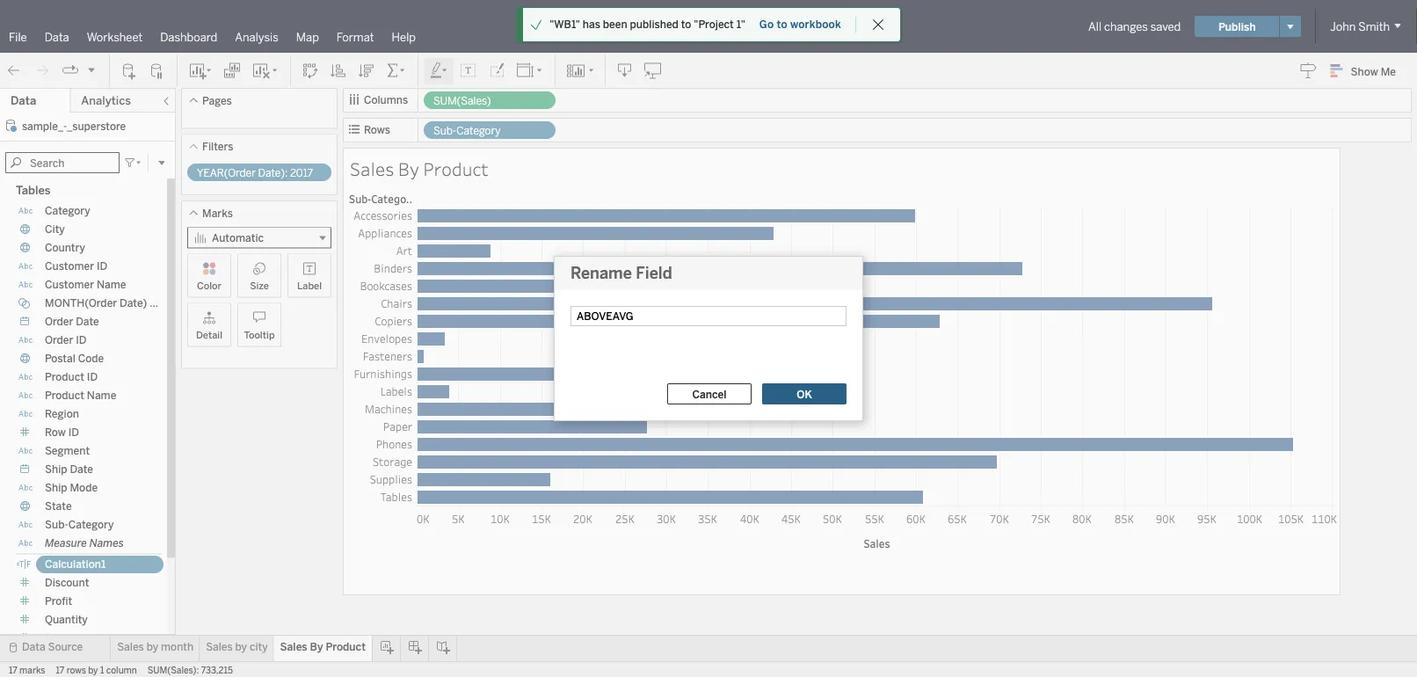 Task type: locate. For each thing, give the bounding box(es) containing it.
"wb1"
[[550, 18, 580, 31]]

name up "month(order date) set"
[[97, 278, 126, 291]]

year(order date): 2017
[[197, 167, 313, 179]]

0 vertical spatial sub-category
[[433, 124, 501, 137]]

Tables, Sub-Category. Press Space to toggle selection. Press Escape to go back to the left margin. Use arrow keys to navigate headers text field
[[346, 488, 417, 506]]

"project
[[694, 18, 734, 31]]

go to workbook link
[[759, 17, 842, 32]]

open and edit this workbook in tableau desktop image
[[644, 62, 662, 80]]

measure
[[45, 537, 87, 550]]

has
[[583, 18, 600, 31]]

calculation1
[[45, 558, 106, 571]]

new worksheet image
[[188, 62, 213, 80]]

order for order date
[[45, 315, 73, 328]]

date)
[[120, 297, 147, 309]]

category down sum(sales)
[[456, 124, 501, 137]]

sum(sales):
[[148, 665, 199, 675]]

order up the postal
[[45, 334, 73, 346]]

date for order date
[[76, 315, 99, 328]]

data up "redo" icon at the top of the page
[[45, 30, 69, 44]]

customer for customer id
[[45, 260, 94, 273]]

id for order id
[[76, 334, 87, 346]]

1 ship from the top
[[45, 463, 67, 476]]

color
[[197, 280, 222, 291]]

date down month(order
[[76, 315, 99, 328]]

by up accessories, sub-category. press space to toggle selection. press escape to go back to the left margin. use arrow keys to navigate headers text field
[[398, 157, 419, 181]]

order up order id
[[45, 315, 73, 328]]

1 order from the top
[[45, 315, 73, 328]]

id up customer name
[[97, 260, 107, 273]]

show/hide cards image
[[566, 62, 594, 80]]

1 horizontal spatial replay animation image
[[86, 64, 97, 75]]

0 horizontal spatial sub-category
[[45, 518, 114, 531]]

id for product id
[[87, 371, 98, 383]]

help
[[392, 30, 416, 44]]

draft
[[688, 20, 713, 33]]

1 horizontal spatial 17
[[56, 665, 64, 675]]

filters
[[202, 140, 233, 153]]

data
[[45, 30, 69, 44], [11, 94, 36, 108], [22, 641, 45, 653]]

2 horizontal spatial by
[[235, 641, 247, 653]]

city
[[250, 641, 268, 653]]

Binders, Sub-Category. Press Space to toggle selection. Press Escape to go back to the left margin. Use arrow keys to navigate headers text field
[[346, 259, 417, 277]]

replay animation image
[[62, 62, 79, 79], [86, 64, 97, 75]]

id right row
[[68, 426, 79, 439]]

name
[[97, 278, 126, 291], [87, 389, 116, 402]]

ship down segment
[[45, 463, 67, 476]]

ship date
[[45, 463, 93, 476]]

customer
[[45, 260, 94, 273], [45, 278, 94, 291]]

Search text field
[[5, 152, 120, 173]]

by right city
[[310, 641, 323, 653]]

"wb1" has been published to "project 1"
[[550, 18, 745, 31]]

ok
[[797, 388, 812, 400]]

1 vertical spatial order
[[45, 334, 73, 346]]

0 vertical spatial date
[[76, 315, 99, 328]]

sub-category up measure names
[[45, 518, 114, 531]]

sub- down sum(sales)
[[433, 124, 456, 137]]

to right go
[[777, 18, 788, 31]]

date up mode
[[70, 463, 93, 476]]

sales by product right city
[[280, 641, 366, 653]]

column
[[106, 665, 137, 675]]

2 vertical spatial data
[[22, 641, 45, 653]]

by left city
[[235, 641, 247, 653]]

2 to from the left
[[777, 18, 788, 31]]

0 vertical spatial ship
[[45, 463, 67, 476]]

data down undo icon
[[11, 94, 36, 108]]

sub-category down sum(sales)
[[433, 124, 501, 137]]

17
[[9, 665, 17, 675], [56, 665, 64, 675]]

totals image
[[386, 62, 407, 80]]

17 for 17 rows by 1 column
[[56, 665, 64, 675]]

show mark labels image
[[460, 62, 477, 80]]

format workbook image
[[488, 62, 506, 80]]

17 left rows
[[56, 665, 64, 675]]

sub-category
[[433, 124, 501, 137], [45, 518, 114, 531]]

sales down "quantity"
[[45, 632, 72, 644]]

customer id
[[45, 260, 107, 273]]

sales
[[350, 157, 394, 181], [45, 632, 72, 644], [117, 641, 144, 653], [206, 641, 233, 653], [280, 641, 307, 653]]

1 vertical spatial ship
[[45, 481, 67, 494]]

marks
[[19, 665, 45, 675]]

data guide image
[[1300, 62, 1318, 79]]

customer down country
[[45, 260, 94, 273]]

john smith
[[1331, 19, 1390, 33]]

highlight image
[[429, 62, 449, 80]]

sales up 733,215
[[206, 641, 233, 653]]

by for month
[[147, 641, 158, 653]]

0 vertical spatial name
[[97, 278, 126, 291]]

data up marks
[[22, 641, 45, 653]]

1 vertical spatial sub-category
[[45, 518, 114, 531]]

marks
[[202, 207, 233, 219]]

by left 1
[[88, 665, 98, 675]]

order id
[[45, 334, 87, 346]]

"wb1" has been published to "project 1" alert
[[550, 17, 745, 33]]

ship for ship date
[[45, 463, 67, 476]]

tables
[[16, 183, 51, 197]]

0 vertical spatial data
[[45, 30, 69, 44]]

id
[[97, 260, 107, 273], [76, 334, 87, 346], [87, 371, 98, 383], [68, 426, 79, 439]]

download image
[[616, 62, 634, 80]]

postal
[[45, 352, 75, 365]]

0 vertical spatial order
[[45, 315, 73, 328]]

sub- down state
[[45, 518, 68, 531]]

id down code on the bottom left
[[87, 371, 98, 383]]

category up measure names
[[68, 518, 114, 531]]

to left "project
[[681, 18, 691, 31]]

1 horizontal spatial sub-category
[[433, 124, 501, 137]]

1 horizontal spatial to
[[777, 18, 788, 31]]

by left month
[[147, 641, 158, 653]]

Storage, Sub-Category. Press Space to toggle selection. Press Escape to go back to the left margin. Use arrow keys to navigate headers text field
[[346, 453, 417, 470]]

2 17 from the left
[[56, 665, 64, 675]]

0 horizontal spatial to
[[681, 18, 691, 31]]

1 vertical spatial date
[[70, 463, 93, 476]]

733,215
[[201, 665, 233, 675]]

2017
[[290, 167, 313, 179]]

smith
[[1359, 19, 1390, 33]]

Paper, Sub-Category. Press Space to toggle selection. Press Escape to go back to the left margin. Use arrow keys to navigate headers text field
[[346, 418, 417, 435]]

0 vertical spatial category
[[456, 124, 501, 137]]

sales up column
[[117, 641, 144, 653]]

id up postal code at the left
[[76, 334, 87, 346]]

quantity
[[45, 613, 88, 626]]

None text field
[[571, 306, 847, 326]]

profit
[[45, 595, 72, 608]]

1 to from the left
[[681, 18, 691, 31]]

john
[[1331, 19, 1356, 33]]

rows
[[364, 124, 390, 136]]

sales by product down rows at the top of page
[[350, 157, 489, 181]]

cancel
[[692, 388, 727, 400]]

product up region
[[45, 389, 84, 402]]

1 vertical spatial name
[[87, 389, 116, 402]]

month(order date) set
[[45, 297, 167, 309]]

publish
[[1219, 20, 1256, 33]]

size
[[250, 280, 269, 291]]

1 horizontal spatial by
[[398, 157, 419, 181]]

1 vertical spatial customer
[[45, 278, 94, 291]]

ship up state
[[45, 481, 67, 494]]

17 left marks
[[9, 665, 17, 675]]

product right city
[[326, 641, 366, 653]]

product
[[423, 157, 489, 181], [45, 371, 84, 383], [45, 389, 84, 402], [326, 641, 366, 653]]

ship
[[45, 463, 67, 476], [45, 481, 67, 494]]

file
[[9, 30, 27, 44]]

publish button
[[1195, 16, 1280, 37]]

by
[[398, 157, 419, 181], [310, 641, 323, 653]]

_superstore
[[67, 120, 126, 132]]

marks. press enter to open the view data window.. use arrow keys to navigate data visualization elements. image
[[417, 207, 1337, 506]]

sample_-
[[22, 120, 67, 132]]

0 vertical spatial customer
[[45, 260, 94, 273]]

ship for ship mode
[[45, 481, 67, 494]]

all
[[1089, 19, 1102, 33]]

0 vertical spatial sub-
[[433, 124, 456, 137]]

1 vertical spatial sub-
[[45, 518, 68, 531]]

replay animation image right "redo" icon at the top of the page
[[62, 62, 79, 79]]

1 horizontal spatial sub-
[[433, 124, 456, 137]]

1 17 from the left
[[9, 665, 17, 675]]

customer down customer id
[[45, 278, 94, 291]]

customer name
[[45, 278, 126, 291]]

2 order from the top
[[45, 334, 73, 346]]

by
[[147, 641, 158, 653], [235, 641, 247, 653], [88, 665, 98, 675]]

category
[[456, 124, 501, 137], [45, 204, 90, 217], [68, 518, 114, 531]]

ok button
[[762, 383, 847, 404]]

replay animation image up analytics
[[86, 64, 97, 75]]

1 customer from the top
[[45, 260, 94, 273]]

names
[[89, 537, 124, 550]]

name down the product id
[[87, 389, 116, 402]]

to
[[681, 18, 691, 31], [777, 18, 788, 31]]

2 ship from the top
[[45, 481, 67, 494]]

2 customer from the top
[[45, 278, 94, 291]]

collapse image
[[161, 96, 171, 106]]

map
[[296, 30, 319, 44]]

0 horizontal spatial 17
[[9, 665, 17, 675]]

1 vertical spatial by
[[310, 641, 323, 653]]

17 marks
[[9, 665, 45, 675]]

name for product name
[[87, 389, 116, 402]]

category up city
[[45, 204, 90, 217]]

product down the postal
[[45, 371, 84, 383]]

1 horizontal spatial by
[[147, 641, 158, 653]]



Task type: vqa. For each thing, say whether or not it's contained in the screenshot.
SHARED
no



Task type: describe. For each thing, give the bounding box(es) containing it.
Machines, Sub-Category. Press Space to toggle selection. Press Escape to go back to the left margin. Use arrow keys to navigate headers text field
[[346, 400, 417, 418]]

Copiers, Sub-Category. Press Space to toggle selection. Press Escape to go back to the left margin. Use arrow keys to navigate headers text field
[[346, 312, 417, 330]]

show me
[[1351, 65, 1396, 78]]

mode
[[70, 481, 98, 494]]

rows
[[67, 665, 86, 675]]

2 vertical spatial category
[[68, 518, 114, 531]]

order for order id
[[45, 334, 73, 346]]

discount
[[45, 576, 89, 589]]

1 vertical spatial sales by product
[[280, 641, 366, 653]]

Labels, Sub-Category. Press Space to toggle selection. Press Escape to go back to the left margin. Use arrow keys to navigate headers text field
[[346, 382, 417, 400]]

customer for customer name
[[45, 278, 94, 291]]

sum(sales): 733,215
[[148, 665, 233, 675]]

product down sum(sales)
[[423, 157, 489, 181]]

0 vertical spatial sales by product
[[350, 157, 489, 181]]

Envelopes, Sub-Category. Press Space to toggle selection. Press Escape to go back to the left margin. Use arrow keys to navigate headers text field
[[346, 330, 417, 347]]

date):
[[258, 167, 288, 179]]

row id
[[45, 426, 79, 439]]

17 rows by 1 column
[[56, 665, 137, 675]]

1 vertical spatial category
[[45, 204, 90, 217]]

0 horizontal spatial sub-
[[45, 518, 68, 531]]

Supplies, Sub-Category. Press Space to toggle selection. Press Escape to go back to the left margin. Use arrow keys to navigate headers text field
[[346, 470, 417, 488]]

duplicate image
[[223, 62, 241, 80]]

swap rows and columns image
[[302, 62, 319, 80]]

format
[[337, 30, 374, 44]]

code
[[78, 352, 104, 365]]

Bookcases, Sub-Category. Press Space to toggle selection. Press Escape to go back to the left margin. Use arrow keys to navigate headers text field
[[346, 277, 417, 295]]

sorted descending by sum of sales within sub-category image
[[358, 62, 375, 80]]

1
[[100, 665, 104, 675]]

0 horizontal spatial replay animation image
[[62, 62, 79, 79]]

sum(sales)
[[433, 95, 491, 107]]

analysis
[[235, 30, 278, 44]]

Furnishings, Sub-Category. Press Space to toggle selection. Press Escape to go back to the left margin. Use arrow keys to navigate headers text field
[[346, 365, 417, 382]]

published
[[630, 18, 679, 31]]

sorted ascending by sum of sales within sub-category image
[[330, 62, 347, 80]]

country
[[45, 241, 85, 254]]

rename field
[[571, 264, 672, 283]]

postal code
[[45, 352, 104, 365]]

changes
[[1104, 19, 1148, 33]]

fit image
[[516, 62, 544, 80]]

Fasteners, Sub-Category. Press Space to toggle selection. Press Escape to go back to the left margin. Use arrow keys to navigate headers text field
[[346, 347, 417, 365]]

data source
[[22, 641, 83, 653]]

dashboard
[[160, 30, 217, 44]]

month
[[161, 641, 194, 653]]

go
[[759, 18, 774, 31]]

region
[[45, 408, 79, 420]]

sales by month
[[117, 641, 194, 653]]

success image
[[530, 18, 543, 31]]

sales down rows at the top of page
[[350, 157, 394, 181]]

rename
[[571, 264, 632, 283]]

all changes saved
[[1089, 19, 1181, 33]]

field
[[636, 264, 672, 283]]

product id
[[45, 371, 98, 383]]

been
[[603, 18, 627, 31]]

source
[[48, 641, 83, 653]]

1"
[[737, 18, 745, 31]]

redo image
[[33, 62, 51, 80]]

17 for 17 marks
[[9, 665, 17, 675]]

measure names
[[45, 537, 124, 550]]

Art, Sub-Category. Press Space to toggle selection. Press Escape to go back to the left margin. Use arrow keys to navigate headers text field
[[346, 242, 417, 259]]

analytics
[[81, 94, 131, 108]]

clear sheet image
[[251, 62, 280, 80]]

date for ship date
[[70, 463, 93, 476]]

0 vertical spatial by
[[398, 157, 419, 181]]

by for city
[[235, 641, 247, 653]]

go to workbook
[[759, 18, 841, 31]]

saved
[[1151, 19, 1181, 33]]

order date
[[45, 315, 99, 328]]

sample_-_superstore
[[22, 120, 126, 132]]

product name
[[45, 389, 116, 402]]

show
[[1351, 65, 1378, 78]]

state
[[45, 500, 72, 513]]

id for row id
[[68, 426, 79, 439]]

workbook
[[790, 18, 841, 31]]

tooltip
[[244, 329, 275, 341]]

me
[[1381, 65, 1396, 78]]

to inside alert
[[681, 18, 691, 31]]

pause auto updates image
[[149, 62, 166, 80]]

columns
[[364, 94, 408, 106]]

worksheet
[[87, 30, 143, 44]]

ship mode
[[45, 481, 98, 494]]

label
[[297, 280, 322, 291]]

new data source image
[[120, 62, 138, 80]]

0 horizontal spatial by
[[88, 665, 98, 675]]

none text field inside rename field dialog
[[571, 306, 847, 326]]

name for customer name
[[97, 278, 126, 291]]

set
[[150, 297, 167, 309]]

sales by city
[[206, 641, 268, 653]]

id for customer id
[[97, 260, 107, 273]]

year(order
[[197, 167, 256, 179]]

0 horizontal spatial by
[[310, 641, 323, 653]]

wb1
[[728, 18, 757, 35]]

show me button
[[1323, 57, 1412, 84]]

pages
[[202, 94, 232, 107]]

row
[[45, 426, 66, 439]]

Chairs, Sub-Category. Press Space to toggle selection. Press Escape to go back to the left margin. Use arrow keys to navigate headers text field
[[346, 295, 417, 312]]

segment
[[45, 444, 90, 457]]

1 vertical spatial data
[[11, 94, 36, 108]]

Appliances, Sub-Category. Press Space to toggle selection. Press Escape to go back to the left margin. Use arrow keys to navigate headers text field
[[346, 224, 417, 242]]

Phones, Sub-Category. Press Space to toggle selection. Press Escape to go back to the left margin. Use arrow keys to navigate headers text field
[[346, 435, 417, 453]]

rename field dialog
[[554, 256, 863, 421]]

sales right city
[[280, 641, 307, 653]]

detail
[[196, 329, 222, 341]]

city
[[45, 223, 65, 236]]

Accessories, Sub-Category. Press Space to toggle selection. Press Escape to go back to the left margin. Use arrow keys to navigate headers text field
[[346, 207, 417, 224]]

undo image
[[5, 62, 23, 80]]

cancel button
[[667, 383, 752, 404]]



